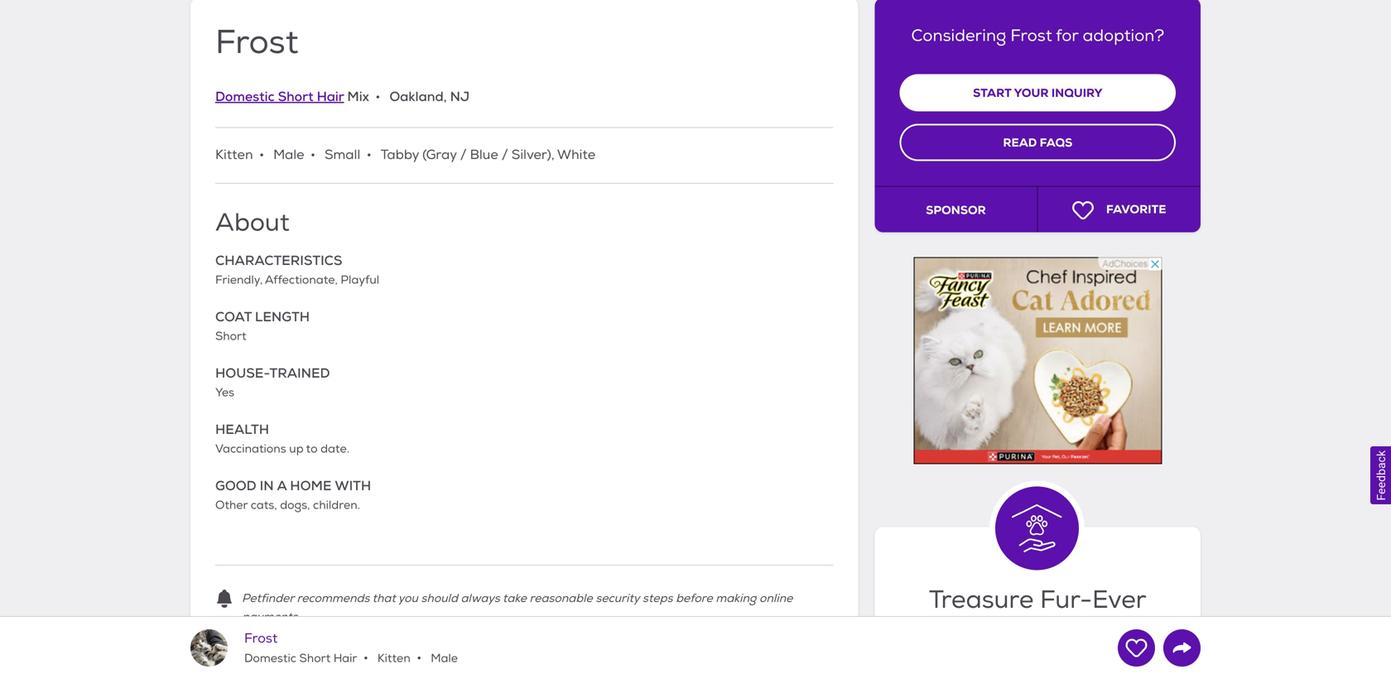 Task type: vqa. For each thing, say whether or not it's contained in the screenshot.
Privacy Alert Dialog
no



Task type: describe. For each thing, give the bounding box(es) containing it.
petfinder
[[242, 591, 294, 606]]

characteristics friendly, affectionate, playful
[[215, 252, 380, 288]]

white
[[557, 147, 596, 163]]

that
[[372, 591, 396, 606]]

domestic for domestic short hair
[[244, 651, 297, 666]]

a
[[277, 477, 287, 495]]

domestic for domestic short hair mix
[[215, 88, 275, 105]]

coat length short
[[215, 308, 310, 344]]

adoption?
[[1083, 25, 1165, 46]]

1 vertical spatial male
[[428, 651, 458, 666]]

short inside coat length short
[[215, 329, 247, 344]]

petfinder alert image
[[215, 590, 234, 608]]

affectionate,
[[265, 273, 338, 288]]

considering       frost       for adoption?
[[912, 25, 1165, 46]]

date.
[[321, 442, 350, 457]]

security
[[596, 591, 640, 606]]

friendly,
[[215, 273, 263, 288]]

pet type element
[[215, 86, 470, 107]]

advertisement region
[[914, 257, 1163, 464]]

considering
[[912, 25, 1007, 46]]

inquiry
[[1052, 85, 1103, 101]]

trained
[[270, 365, 330, 382]]

sponsor button
[[875, 187, 1038, 232]]

animal
[[950, 614, 1034, 646]]

nj
[[450, 88, 470, 105]]

short for domestic short hair
[[300, 651, 331, 666]]

hair for domestic short hair mix
[[317, 88, 344, 105]]

take
[[503, 591, 527, 606]]

read faqs
[[1004, 135, 1073, 150]]

read
[[1004, 135, 1037, 150]]

about
[[215, 207, 290, 239]]

blue
[[470, 147, 498, 163]]

start your inquiry link
[[900, 74, 1176, 111]]

characteristics
[[215, 252, 342, 269]]

treasure fur-ever animal rescue
[[930, 584, 1147, 646]]

,
[[552, 147, 555, 163]]

steps
[[643, 591, 673, 606]]

domestic short hair mix
[[215, 88, 369, 105]]

always
[[461, 591, 500, 606]]

hair for domestic short hair
[[334, 651, 357, 666]]

male inside the pet physical characteristics element
[[273, 147, 304, 163]]

1 / from the left
[[460, 147, 467, 163]]

to
[[306, 442, 318, 457]]

length
[[255, 308, 310, 326]]

payments.
[[242, 610, 301, 625]]

for
[[1056, 25, 1079, 46]]

favorite button
[[1038, 187, 1201, 232]]

coat
[[215, 308, 252, 326]]

read faqs link
[[900, 124, 1176, 161]]

frost left for
[[1011, 25, 1053, 46]]

domestic short hair
[[244, 651, 357, 666]]



Task type: locate. For each thing, give the bounding box(es) containing it.
vaccinations
[[215, 442, 286, 457]]

0 vertical spatial male
[[273, 147, 304, 163]]

you
[[398, 591, 418, 606]]

reasonable
[[530, 591, 593, 606]]

kitten up about
[[215, 147, 253, 163]]

1 horizontal spatial kitten
[[375, 651, 411, 666]]

other
[[215, 498, 248, 513]]

hair left the mix
[[317, 88, 344, 105]]

male down should
[[428, 651, 458, 666]]

treasure fur-ever animal rescue link
[[892, 584, 1185, 646]]

before
[[676, 591, 713, 606]]

male
[[273, 147, 304, 163], [428, 651, 458, 666]]

frost up domestic short hair link in the left top of the page
[[215, 21, 299, 63]]

kitten
[[215, 147, 253, 163], [375, 651, 411, 666]]

1 vertical spatial kitten
[[375, 651, 411, 666]]

petfinder recommends that you should always take reasonable security steps before making online payments.
[[242, 591, 793, 625]]

2 / from the left
[[502, 147, 508, 163]]

fur-
[[1041, 584, 1093, 616]]

up
[[289, 442, 304, 457]]

should
[[421, 591, 458, 606]]

/ left blue
[[460, 147, 467, 163]]

recommends
[[297, 591, 370, 606]]

hair inside pet type element
[[317, 88, 344, 105]]

faqs
[[1040, 135, 1073, 150]]

oakland, nj
[[390, 88, 470, 105]]

ever
[[1093, 584, 1147, 616]]

/ right blue
[[502, 147, 508, 163]]

short left the mix
[[278, 88, 314, 105]]

0 vertical spatial kitten
[[215, 147, 253, 163]]

in
[[260, 477, 274, 495]]

favorite
[[1107, 202, 1167, 217]]

frost for kitten
[[244, 630, 278, 647]]

hair down the recommends
[[334, 651, 357, 666]]

tabby (gray / blue / silver) , white
[[381, 147, 596, 163]]

making
[[716, 591, 757, 606]]

short down "coat"
[[215, 329, 247, 344]]

0 horizontal spatial male
[[273, 147, 304, 163]]

1 horizontal spatial male
[[428, 651, 458, 666]]

kitten down that
[[375, 651, 411, 666]]

frost
[[215, 21, 299, 63], [1011, 25, 1053, 46], [244, 630, 278, 647]]

kitten inside the pet physical characteristics element
[[215, 147, 253, 163]]

pet physical characteristics element
[[215, 144, 834, 166]]

domestic inside pet type element
[[215, 88, 275, 105]]

0 vertical spatial domestic
[[215, 88, 275, 105]]

0 vertical spatial hair
[[317, 88, 344, 105]]

small
[[325, 147, 361, 163]]

health
[[215, 421, 269, 438]]

frost for oakland, nj
[[215, 21, 299, 63]]

/
[[460, 147, 467, 163], [502, 147, 508, 163]]

domestic short hair link
[[215, 88, 344, 105]]

start
[[974, 85, 1012, 101]]

your
[[1015, 85, 1049, 101]]

domestic
[[215, 88, 275, 105], [244, 651, 297, 666]]

children.
[[313, 498, 360, 513]]

tabby
[[381, 147, 419, 163]]

rescue
[[1041, 614, 1127, 646]]

short
[[278, 88, 314, 105], [215, 329, 247, 344], [300, 651, 331, 666]]

short for domestic short hair mix
[[278, 88, 314, 105]]

good
[[215, 477, 257, 495]]

1 vertical spatial hair
[[334, 651, 357, 666]]

(gray
[[423, 147, 457, 163]]

2 vertical spatial short
[[300, 651, 331, 666]]

health vaccinations up to date.
[[215, 421, 350, 457]]

0 horizontal spatial /
[[460, 147, 467, 163]]

1 horizontal spatial /
[[502, 147, 508, 163]]

with
[[335, 477, 371, 495]]

male left "small"
[[273, 147, 304, 163]]

playful
[[341, 273, 380, 288]]

mix
[[347, 88, 369, 105]]

yes
[[215, 386, 234, 400]]

online
[[760, 591, 793, 606]]

home
[[290, 477, 332, 495]]

house-trained yes
[[215, 365, 330, 400]]

house-
[[215, 365, 270, 382]]

cats,
[[251, 498, 277, 513]]

oakland,
[[390, 88, 447, 105]]

start your inquiry
[[974, 85, 1103, 101]]

frost down payments.
[[244, 630, 278, 647]]

treasure
[[930, 584, 1034, 616]]

1 vertical spatial short
[[215, 329, 247, 344]]

0 vertical spatial short
[[278, 88, 314, 105]]

short down payments.
[[300, 651, 331, 666]]

short inside pet type element
[[278, 88, 314, 105]]

frost image
[[191, 630, 228, 667]]

hair
[[317, 88, 344, 105], [334, 651, 357, 666]]

1 vertical spatial domestic
[[244, 651, 297, 666]]

good in a home with other cats, dogs, children.
[[215, 477, 371, 513]]

0 horizontal spatial kitten
[[215, 147, 253, 163]]

dogs,
[[280, 498, 310, 513]]

sponsor
[[926, 202, 987, 218]]

silver)
[[512, 147, 552, 163]]



